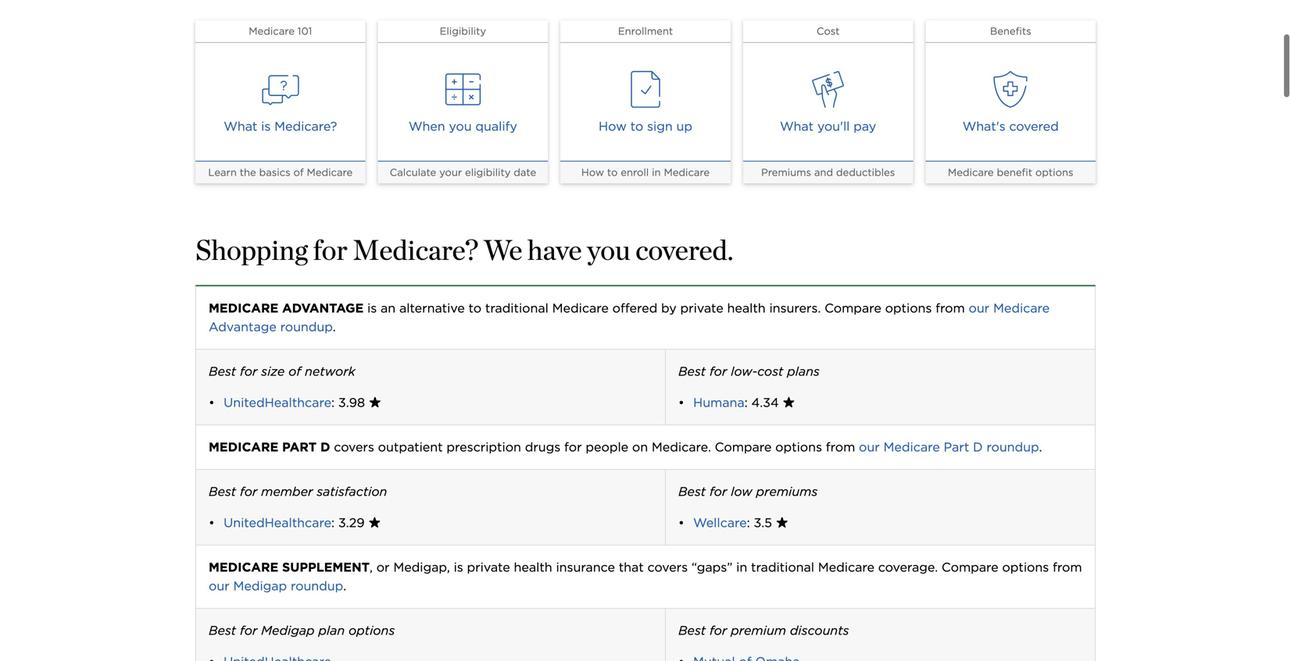 Task type: describe. For each thing, give the bounding box(es) containing it.
low-
[[731, 364, 757, 379]]

3.29
[[338, 516, 365, 531]]

advantage
[[282, 301, 364, 316]]

on
[[632, 440, 648, 455]]

what for what is medicare?
[[224, 119, 257, 134]]

best for low-cost plans
[[678, 364, 820, 379]]

traditional inside medicare supplement , or medigap, is private health insurance that covers "gaps" in traditional medicare coverage. compare options from our medigap roundup .
[[751, 560, 814, 576]]

we
[[483, 233, 522, 267]]

for for best for low premiums
[[710, 485, 727, 500]]

best for low premiums
[[678, 485, 818, 500]]

eligibility
[[465, 166, 511, 179]]

prescription
[[447, 440, 521, 455]]

covered
[[1009, 119, 1059, 134]]

basics
[[259, 166, 290, 179]]

up
[[676, 119, 692, 134]]

alternative
[[399, 301, 465, 316]]

0 vertical spatial in
[[652, 166, 661, 179]]

what's
[[963, 119, 1006, 134]]

private inside medicare supplement , or medigap, is private health insurance that covers "gaps" in traditional medicare coverage. compare options from our medigap roundup .
[[467, 560, 510, 576]]

supplement
[[282, 560, 370, 576]]

wellcare
[[693, 516, 747, 531]]

offered
[[612, 301, 657, 316]]

for for best for member satisfaction
[[240, 485, 257, 500]]

medicare inside our medicare advantage roundup
[[993, 301, 1050, 316]]

★ for wellcare : 3.5 ★
[[776, 516, 788, 531]]

premiums and deductibles
[[761, 166, 895, 179]]

how to enroll in medicare
[[581, 166, 710, 179]]

2 vertical spatial to
[[469, 301, 481, 316]]

roundup inside medicare supplement , or medigap, is private health insurance that covers "gaps" in traditional medicare coverage. compare options from our medigap roundup .
[[291, 579, 343, 594]]

what's covered
[[963, 119, 1059, 134]]

medicare part d covers outpatient prescription drugs for people on medicare. compare options from our medicare part d roundup .
[[209, 440, 1042, 455]]

our medicare advantage roundup link
[[209, 301, 1053, 335]]

or
[[376, 560, 390, 576]]

0 vertical spatial .
[[333, 320, 336, 335]]

deductibles
[[836, 166, 895, 179]]

★ for humana : 4.34 ★
[[783, 395, 795, 411]]

wellcare link
[[693, 516, 747, 531]]

0 vertical spatial covers
[[334, 440, 374, 455]]

medicare 101
[[249, 25, 312, 37]]

3.98
[[338, 395, 365, 411]]

medicare inside medicare supplement , or medigap, is private health insurance that covers "gaps" in traditional medicare coverage. compare options from our medigap roundup .
[[818, 560, 875, 576]]

enroll
[[621, 166, 649, 179]]

"gaps"
[[692, 560, 733, 576]]

when
[[409, 119, 445, 134]]

date
[[514, 166, 536, 179]]

insurers.
[[769, 301, 821, 316]]

,
[[370, 560, 373, 576]]

shopping for medicare? we have you covered.
[[195, 233, 734, 267]]

humana : 4.34 ★
[[693, 395, 795, 411]]

coverage.
[[878, 560, 938, 576]]

premium
[[731, 624, 786, 639]]

satisfaction
[[317, 485, 387, 500]]

part
[[944, 440, 969, 455]]

medicare.
[[652, 440, 711, 455]]

benefits
[[990, 25, 1031, 37]]

member
[[261, 485, 313, 500]]

medicare for medicare part d covers outpatient prescription drugs for people on medicare. compare options from our medicare part d roundup .
[[209, 440, 278, 455]]

an
[[381, 301, 396, 316]]

medicare for medicare advantage is an alternative to traditional medicare offered by private health insurers. compare options from
[[209, 301, 278, 316]]

1 horizontal spatial health
[[727, 301, 766, 316]]

of for size
[[288, 364, 301, 379]]

0 horizontal spatial is
[[261, 119, 271, 134]]

in inside medicare supplement , or medigap, is private health insurance that covers "gaps" in traditional medicare coverage. compare options from our medigap roundup .
[[736, 560, 747, 576]]

best for member satisfaction
[[209, 485, 387, 500]]

. inside medicare supplement , or medigap, is private health insurance that covers "gaps" in traditional medicare coverage. compare options from our medigap roundup .
[[343, 579, 346, 594]]

how for how to sign up
[[599, 119, 627, 134]]

pay
[[854, 119, 876, 134]]

enrollment
[[618, 25, 673, 37]]

learn
[[208, 166, 237, 179]]

for for best for size of network
[[240, 364, 257, 379]]

best for best for low-cost plans
[[678, 364, 706, 379]]

premiums
[[761, 166, 811, 179]]

humana
[[693, 395, 745, 411]]

★ for unitedhealthcare : 3.29 ★
[[368, 516, 381, 531]]

1 horizontal spatial from
[[936, 301, 965, 316]]

cost
[[817, 25, 840, 37]]

4.34
[[751, 395, 779, 411]]

for for best for low-cost plans
[[710, 364, 727, 379]]

medicare? for is
[[274, 119, 337, 134]]

and
[[814, 166, 833, 179]]

to for sign
[[630, 119, 643, 134]]

for for shopping for medicare? we have you covered.
[[313, 233, 347, 267]]

calculate
[[390, 166, 436, 179]]

by
[[661, 301, 677, 316]]

people
[[586, 440, 628, 455]]

compare inside medicare supplement , or medigap, is private health insurance that covers "gaps" in traditional medicare coverage. compare options from our medigap roundup .
[[942, 560, 999, 576]]

premiums
[[756, 485, 818, 500]]

what is medicare?
[[224, 119, 337, 134]]

drugs
[[525, 440, 561, 455]]

1 vertical spatial .
[[1039, 440, 1042, 455]]

best for best for member satisfaction
[[209, 485, 236, 500]]

0 horizontal spatial compare
[[715, 440, 772, 455]]

size
[[261, 364, 285, 379]]

: for : 3.98 ★
[[331, 395, 335, 411]]

roundup inside our medicare advantage roundup
[[280, 320, 333, 335]]

: for : 3.5 ★
[[747, 516, 750, 531]]

qualify
[[475, 119, 517, 134]]

1 horizontal spatial you
[[587, 233, 630, 267]]

medigap,
[[393, 560, 450, 576]]

1 horizontal spatial is
[[367, 301, 377, 316]]

for for best for premium discounts
[[710, 624, 727, 639]]

insurance
[[556, 560, 615, 576]]

learn the basics of medicare
[[208, 166, 353, 179]]



Task type: locate. For each thing, give the bounding box(es) containing it.
in
[[652, 166, 661, 179], [736, 560, 747, 576]]

in right enroll
[[652, 166, 661, 179]]

covers up satisfaction
[[334, 440, 374, 455]]

is up basics
[[261, 119, 271, 134]]

from inside medicare supplement , or medigap, is private health insurance that covers "gaps" in traditional medicare coverage. compare options from our medigap roundup .
[[1053, 560, 1082, 576]]

for left member
[[240, 485, 257, 500]]

for left low-
[[710, 364, 727, 379]]

0 vertical spatial medigap
[[233, 579, 287, 594]]

medicare inside medicare supplement , or medigap, is private health insurance that covers "gaps" in traditional medicare coverage. compare options from our medigap roundup .
[[209, 560, 278, 576]]

options
[[1035, 166, 1073, 179], [885, 301, 932, 316], [775, 440, 822, 455], [1002, 560, 1049, 576], [349, 624, 395, 639]]

health left insurance
[[514, 560, 552, 576]]

for down our medigap roundup link
[[240, 624, 257, 639]]

medicare up advantage
[[209, 301, 278, 316]]

compare
[[825, 301, 881, 316], [715, 440, 772, 455], [942, 560, 999, 576]]

unitedhealthcare link for member
[[224, 516, 331, 531]]

part
[[282, 440, 317, 455]]

what left you'll
[[780, 119, 814, 134]]

d
[[320, 440, 330, 455], [973, 440, 983, 455]]

medigap left the "plan"
[[261, 624, 315, 639]]

roundup
[[280, 320, 333, 335], [987, 440, 1039, 455], [291, 579, 343, 594]]

: left 3.98
[[331, 395, 335, 411]]

2 vertical spatial compare
[[942, 560, 999, 576]]

1 unitedhealthcare link from the top
[[224, 395, 331, 411]]

covers
[[334, 440, 374, 455], [648, 560, 688, 576]]

roundup down advantage at top
[[280, 320, 333, 335]]

2 horizontal spatial is
[[454, 560, 463, 576]]

2 vertical spatial our
[[209, 579, 230, 594]]

is left an on the left top of page
[[367, 301, 377, 316]]

: for : 3.29 ★
[[331, 516, 335, 531]]

1 vertical spatial unitedhealthcare link
[[224, 516, 331, 531]]

how left sign at the right
[[599, 119, 627, 134]]

medicare benefit options
[[948, 166, 1073, 179]]

1 horizontal spatial to
[[607, 166, 618, 179]]

1 horizontal spatial private
[[680, 301, 724, 316]]

private right medigap,
[[467, 560, 510, 576]]

★ right 3.98
[[369, 395, 381, 411]]

0 vertical spatial compare
[[825, 301, 881, 316]]

what up "the"
[[224, 119, 257, 134]]

compare right coverage.
[[942, 560, 999, 576]]

1 vertical spatial medicare?
[[353, 233, 478, 267]]

.
[[333, 320, 336, 335], [1039, 440, 1042, 455], [343, 579, 346, 594]]

1 vertical spatial our
[[859, 440, 880, 455]]

: left 4.34
[[745, 395, 748, 411]]

1 medicare from the top
[[209, 301, 278, 316]]

best for premium discounts
[[678, 624, 849, 639]]

1 horizontal spatial what
[[780, 119, 814, 134]]

shopping
[[195, 233, 308, 267]]

roundup right part
[[987, 440, 1039, 455]]

2 vertical spatial from
[[1053, 560, 1082, 576]]

1 vertical spatial traditional
[[751, 560, 814, 576]]

eligibility
[[440, 25, 486, 37]]

best up wellcare
[[678, 485, 706, 500]]

cost
[[757, 364, 783, 379]]

best up the humana
[[678, 364, 706, 379]]

for up advantage at top
[[313, 233, 347, 267]]

is
[[261, 119, 271, 134], [367, 301, 377, 316], [454, 560, 463, 576]]

of right basics
[[293, 166, 304, 179]]

have
[[528, 233, 582, 267]]

1 d from the left
[[320, 440, 330, 455]]

unitedhealthcare
[[224, 395, 331, 411], [224, 516, 331, 531]]

unitedhealthcare : 3.98 ★
[[224, 395, 381, 411]]

best for medigap plan options
[[209, 624, 395, 639]]

1 horizontal spatial our
[[859, 440, 880, 455]]

our medicare part d roundup link
[[859, 440, 1039, 455]]

0 horizontal spatial what
[[224, 119, 257, 134]]

medicare?
[[274, 119, 337, 134], [353, 233, 478, 267]]

2 vertical spatial is
[[454, 560, 463, 576]]

traditional
[[485, 301, 549, 316], [751, 560, 814, 576]]

unitedhealthcare link down best for size of network
[[224, 395, 331, 411]]

1 horizontal spatial d
[[973, 440, 983, 455]]

0 horizontal spatial traditional
[[485, 301, 549, 316]]

is inside medicare supplement , or medigap, is private health insurance that covers "gaps" in traditional medicare coverage. compare options from our medigap roundup .
[[454, 560, 463, 576]]

★ right 4.34
[[783, 395, 795, 411]]

101
[[298, 25, 312, 37]]

best for best for medigap plan options
[[209, 624, 236, 639]]

★ for unitedhealthcare : 3.98 ★
[[369, 395, 381, 411]]

0 horizontal spatial to
[[469, 301, 481, 316]]

: for : 4.34 ★
[[745, 395, 748, 411]]

to for enroll
[[607, 166, 618, 179]]

best for best for low premiums
[[678, 485, 706, 500]]

0 vertical spatial unitedhealthcare
[[224, 395, 331, 411]]

0 vertical spatial medicare
[[209, 301, 278, 316]]

unitedhealthcare down best for size of network
[[224, 395, 331, 411]]

2 horizontal spatial our
[[969, 301, 990, 316]]

of right size
[[288, 364, 301, 379]]

health left insurers.
[[727, 301, 766, 316]]

unitedhealthcare : 3.29 ★
[[224, 516, 381, 531]]

compare down humana : 4.34 ★
[[715, 440, 772, 455]]

0 vertical spatial how
[[599, 119, 627, 134]]

1 vertical spatial health
[[514, 560, 552, 576]]

: left 3.29
[[331, 516, 335, 531]]

0 vertical spatial unitedhealthcare link
[[224, 395, 331, 411]]

medicare? for for
[[353, 233, 478, 267]]

best for best for size of network
[[209, 364, 236, 379]]

plan
[[318, 624, 345, 639]]

health
[[727, 301, 766, 316], [514, 560, 552, 576]]

2 vertical spatial .
[[343, 579, 346, 594]]

medigap inside medicare supplement , or medigap, is private health insurance that covers "gaps" in traditional medicare coverage. compare options from our medigap roundup .
[[233, 579, 287, 594]]

1 vertical spatial from
[[826, 440, 855, 455]]

0 horizontal spatial private
[[467, 560, 510, 576]]

0 vertical spatial from
[[936, 301, 965, 316]]

0 vertical spatial traditional
[[485, 301, 549, 316]]

0 horizontal spatial d
[[320, 440, 330, 455]]

best
[[209, 364, 236, 379], [678, 364, 706, 379], [209, 485, 236, 500], [678, 485, 706, 500], [209, 624, 236, 639], [678, 624, 706, 639]]

what for what you'll pay
[[780, 119, 814, 134]]

0 vertical spatial medicare?
[[274, 119, 337, 134]]

covers right "that" at the bottom left
[[648, 560, 688, 576]]

0 vertical spatial health
[[727, 301, 766, 316]]

sign
[[647, 119, 673, 134]]

0 vertical spatial to
[[630, 119, 643, 134]]

★ right 3.29
[[368, 516, 381, 531]]

options inside medicare supplement , or medigap, is private health insurance that covers "gaps" in traditional medicare coverage. compare options from our medigap roundup .
[[1002, 560, 1049, 576]]

2 unitedhealthcare link from the top
[[224, 516, 331, 531]]

best down advantage
[[209, 364, 236, 379]]

wellcare : 3.5 ★
[[693, 516, 788, 531]]

unitedhealthcare link for size
[[224, 395, 331, 411]]

1 unitedhealthcare from the top
[[224, 395, 331, 411]]

best left member
[[209, 485, 236, 500]]

medicare for medicare supplement , or medigap, is private health insurance that covers "gaps" in traditional medicare coverage. compare options from our medigap roundup .
[[209, 560, 278, 576]]

1 vertical spatial is
[[367, 301, 377, 316]]

1 vertical spatial compare
[[715, 440, 772, 455]]

medicare left part
[[209, 440, 278, 455]]

1 vertical spatial to
[[607, 166, 618, 179]]

to left sign at the right
[[630, 119, 643, 134]]

2 horizontal spatial from
[[1053, 560, 1082, 576]]

2 horizontal spatial compare
[[942, 560, 999, 576]]

1 vertical spatial of
[[288, 364, 301, 379]]

0 vertical spatial is
[[261, 119, 271, 134]]

0 horizontal spatial from
[[826, 440, 855, 455]]

that
[[619, 560, 644, 576]]

health inside medicare supplement , or medigap, is private health insurance that covers "gaps" in traditional medicare coverage. compare options from our medigap roundup .
[[514, 560, 552, 576]]

1 vertical spatial how
[[581, 166, 604, 179]]

calculate your eligibility date
[[390, 166, 536, 179]]

discounts
[[790, 624, 849, 639]]

1 vertical spatial in
[[736, 560, 747, 576]]

traditional down we
[[485, 301, 549, 316]]

best for size of network
[[209, 364, 355, 379]]

covered.
[[636, 233, 734, 267]]

best down our medigap roundup link
[[209, 624, 236, 639]]

in right ""gaps""
[[736, 560, 747, 576]]

to left enroll
[[607, 166, 618, 179]]

best down ""gaps""
[[678, 624, 706, 639]]

best for best for premium discounts
[[678, 624, 706, 639]]

your
[[439, 166, 462, 179]]

medigap up best for medigap plan options on the bottom of the page
[[233, 579, 287, 594]]

1 horizontal spatial in
[[736, 560, 747, 576]]

2 d from the left
[[973, 440, 983, 455]]

0 vertical spatial of
[[293, 166, 304, 179]]

you right when
[[449, 119, 472, 134]]

1 vertical spatial private
[[467, 560, 510, 576]]

0 horizontal spatial in
[[652, 166, 661, 179]]

covers inside medicare supplement , or medigap, is private health insurance that covers "gaps" in traditional medicare coverage. compare options from our medigap roundup .
[[648, 560, 688, 576]]

unitedhealthcare link down member
[[224, 516, 331, 531]]

what
[[224, 119, 257, 134], [780, 119, 814, 134]]

when you qualify
[[409, 119, 517, 134]]

unitedhealthcare link
[[224, 395, 331, 411], [224, 516, 331, 531]]

★ right 3.5
[[776, 516, 788, 531]]

how to sign up
[[599, 119, 692, 134]]

advantage
[[209, 320, 277, 335]]

0 vertical spatial private
[[680, 301, 724, 316]]

0 horizontal spatial medicare?
[[274, 119, 337, 134]]

for left size
[[240, 364, 257, 379]]

plans
[[787, 364, 820, 379]]

medicare advantage is an alternative to traditional medicare offered by private health insurers. compare options from
[[209, 301, 969, 316]]

unitedhealthcare down member
[[224, 516, 331, 531]]

0 horizontal spatial health
[[514, 560, 552, 576]]

1 horizontal spatial covers
[[648, 560, 688, 576]]

for
[[313, 233, 347, 267], [240, 364, 257, 379], [710, 364, 727, 379], [564, 440, 582, 455], [240, 485, 257, 500], [710, 485, 727, 500], [240, 624, 257, 639], [710, 624, 727, 639]]

our medicare advantage roundup
[[209, 301, 1053, 335]]

is right medigap,
[[454, 560, 463, 576]]

unitedhealthcare for member
[[224, 516, 331, 531]]

humana link
[[693, 395, 745, 411]]

1 vertical spatial medigap
[[261, 624, 315, 639]]

★
[[369, 395, 381, 411], [783, 395, 795, 411], [368, 516, 381, 531], [776, 516, 788, 531]]

medicare? up the alternative in the top of the page
[[353, 233, 478, 267]]

0 horizontal spatial covers
[[334, 440, 374, 455]]

of for basics
[[293, 166, 304, 179]]

1 vertical spatial you
[[587, 233, 630, 267]]

outpatient
[[378, 440, 443, 455]]

our medigap roundup link
[[209, 579, 343, 594]]

1 horizontal spatial compare
[[825, 301, 881, 316]]

to
[[630, 119, 643, 134], [607, 166, 618, 179], [469, 301, 481, 316]]

1 horizontal spatial .
[[343, 579, 346, 594]]

how left enroll
[[581, 166, 604, 179]]

network
[[305, 364, 355, 379]]

2 horizontal spatial to
[[630, 119, 643, 134]]

1 vertical spatial unitedhealthcare
[[224, 516, 331, 531]]

medicare supplement , or medigap, is private health insurance that covers "gaps" in traditional medicare coverage. compare options from our medigap roundup .
[[209, 560, 1086, 594]]

2 what from the left
[[780, 119, 814, 134]]

1 vertical spatial covers
[[648, 560, 688, 576]]

for left the premium
[[710, 624, 727, 639]]

what you'll pay
[[780, 119, 876, 134]]

private right by
[[680, 301, 724, 316]]

: left 3.5
[[747, 516, 750, 531]]

for left low
[[710, 485, 727, 500]]

medicare up our medigap roundup link
[[209, 560, 278, 576]]

traditional down 3.5
[[751, 560, 814, 576]]

you right have
[[587, 233, 630, 267]]

how for how to enroll in medicare
[[581, 166, 604, 179]]

low
[[731, 485, 752, 500]]

2 vertical spatial roundup
[[291, 579, 343, 594]]

roundup down the 'supplement'
[[291, 579, 343, 594]]

1 horizontal spatial medicare?
[[353, 233, 478, 267]]

2 horizontal spatial .
[[1039, 440, 1042, 455]]

unitedhealthcare for size
[[224, 395, 331, 411]]

0 vertical spatial roundup
[[280, 320, 333, 335]]

you'll
[[817, 119, 850, 134]]

1 vertical spatial medicare
[[209, 440, 278, 455]]

2 vertical spatial medicare
[[209, 560, 278, 576]]

benefit
[[997, 166, 1032, 179]]

0 horizontal spatial you
[[449, 119, 472, 134]]

1 horizontal spatial traditional
[[751, 560, 814, 576]]

1 vertical spatial roundup
[[987, 440, 1039, 455]]

medicare? up learn the basics of medicare
[[274, 119, 337, 134]]

1 what from the left
[[224, 119, 257, 134]]

how
[[599, 119, 627, 134], [581, 166, 604, 179]]

from
[[936, 301, 965, 316], [826, 440, 855, 455], [1053, 560, 1082, 576]]

2 medicare from the top
[[209, 440, 278, 455]]

0 vertical spatial you
[[449, 119, 472, 134]]

3.5
[[754, 516, 772, 531]]

our inside our medicare advantage roundup
[[969, 301, 990, 316]]

our inside medicare supplement , or medigap, is private health insurance that covers "gaps" in traditional medicare coverage. compare options from our medigap roundup .
[[209, 579, 230, 594]]

0 horizontal spatial .
[[333, 320, 336, 335]]

for right drugs
[[564, 440, 582, 455]]

our
[[969, 301, 990, 316], [859, 440, 880, 455], [209, 579, 230, 594]]

0 horizontal spatial our
[[209, 579, 230, 594]]

2 unitedhealthcare from the top
[[224, 516, 331, 531]]

for for best for medigap plan options
[[240, 624, 257, 639]]

0 vertical spatial our
[[969, 301, 990, 316]]

the
[[240, 166, 256, 179]]

compare right insurers.
[[825, 301, 881, 316]]

to right the alternative in the top of the page
[[469, 301, 481, 316]]

medicare
[[209, 301, 278, 316], [209, 440, 278, 455], [209, 560, 278, 576]]

3 medicare from the top
[[209, 560, 278, 576]]



Task type: vqa. For each thing, say whether or not it's contained in the screenshot.
Best for member satisfaction
yes



